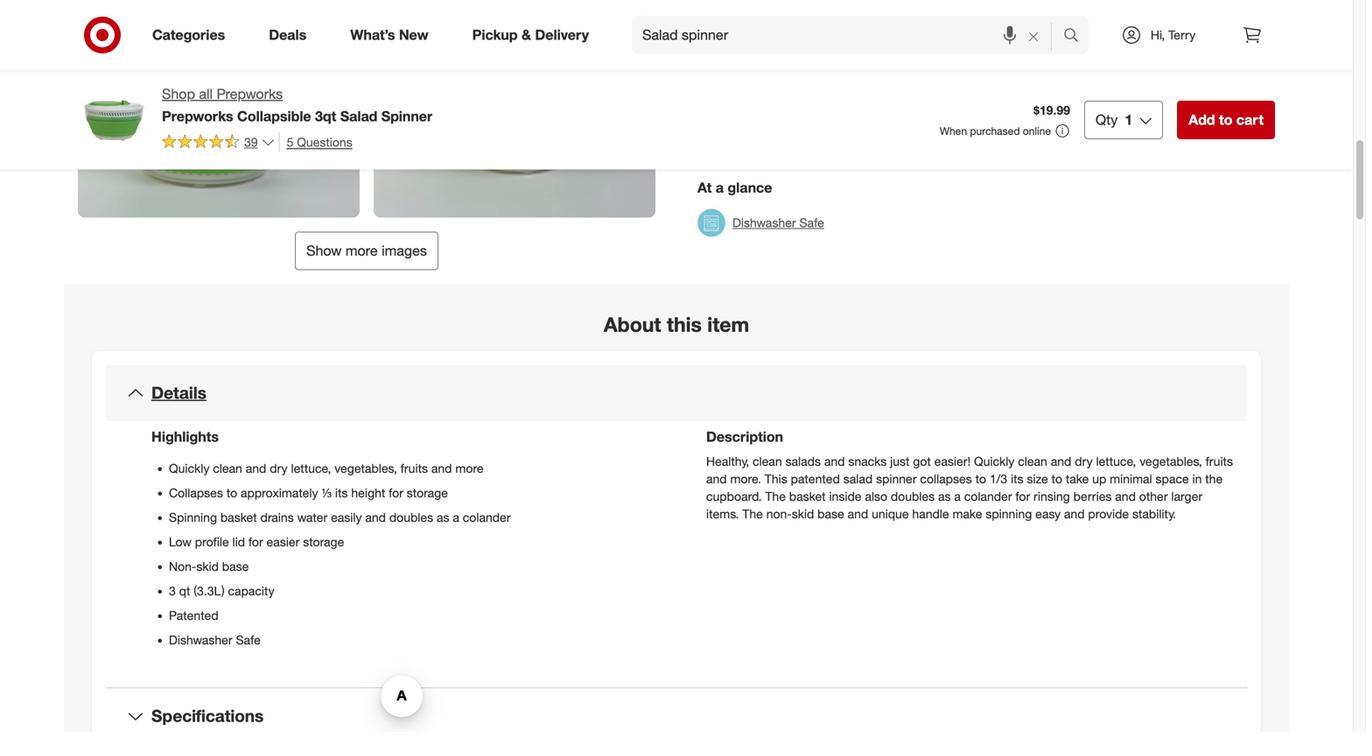 Task type: vqa. For each thing, say whether or not it's contained in the screenshot.
storage
yes



Task type: describe. For each thing, give the bounding box(es) containing it.
categories
[[152, 26, 225, 43]]

3 qt (3.3l) capacity
[[169, 583, 275, 599]]

spinning basket drains water easily and doubles as a colander
[[169, 510, 511, 525]]

provide
[[1089, 506, 1130, 521]]

more.
[[731, 471, 762, 486]]

safe inside button
[[800, 215, 825, 230]]

show more images button
[[295, 232, 439, 270]]

online
[[1023, 124, 1052, 137]]

images
[[382, 242, 427, 259]]

base inside description healthy, clean salads and snacks just got easier! quickly clean and dry lettuce, vegetables, fruits and more. this patented salad spinner collapses to 1/3 its size to take up minimal space in the cupboard. the basket inside also doubles as a colander for rinsing berries and other larger items. the non-skid base and unique handle make spinning easy and provide stability.
[[818, 506, 845, 521]]

day
[[834, 62, 858, 79]]

about
[[604, 312, 662, 337]]

specifications
[[151, 706, 264, 726]]

dishwasher inside button
[[733, 215, 796, 230]]

0 vertical spatial the
[[766, 489, 786, 504]]

this
[[667, 312, 702, 337]]

shop all prepworks prepworks collapsible 3qt salad spinner
[[162, 85, 433, 125]]

shop
[[162, 85, 195, 102]]

salad
[[844, 471, 873, 486]]

low
[[169, 534, 192, 550]]

0 horizontal spatial doubles
[[390, 510, 434, 525]]

vegetables, inside description healthy, clean salads and snacks just got easier! quickly clean and dry lettuce, vegetables, fruits and more. this patented salad spinner collapses to 1/3 its size to take up minimal space in the cupboard. the basket inside also doubles as a colander for rinsing berries and other larger items. the non-skid base and unique handle make spinning easy and provide stability.
[[1140, 454, 1203, 469]]

non-
[[767, 506, 792, 521]]

spinner
[[877, 471, 917, 486]]

highlights
[[151, 428, 219, 445]]

1 vertical spatial safe
[[236, 632, 261, 648]]

0 horizontal spatial its
[[335, 485, 348, 500]]

terry
[[1169, 27, 1196, 42]]

in
[[1193, 471, 1203, 486]]

collapses
[[921, 471, 973, 486]]

fruits inside description healthy, clean salads and snacks just got easier! quickly clean and dry lettuce, vegetables, fruits and more. this patented salad spinner collapses to 1/3 its size to take up minimal space in the cupboard. the basket inside also doubles as a colander for rinsing berries and other larger items. the non-skid base and unique handle make spinning easy and provide stability.
[[1206, 454, 1234, 469]]

5 questions link
[[279, 132, 353, 152]]

details button
[[106, 365, 1248, 421]]

basket inside description healthy, clean salads and snacks just got easier! quickly clean and dry lettuce, vegetables, fruits and more. this patented salad spinner collapses to 1/3 its size to take up minimal space in the cupboard. the basket inside also doubles as a colander for rinsing berries and other larger items. the non-skid base and unique handle make spinning easy and provide stability.
[[790, 489, 826, 504]]

2 horizontal spatial clean
[[1019, 454, 1048, 469]]

quickly inside description healthy, clean salads and snacks just got easier! quickly clean and dry lettuce, vegetables, fruits and more. this patented salad spinner collapses to 1/3 its size to take up minimal space in the cupboard. the basket inside also doubles as a colander for rinsing berries and other larger items. the non-skid base and unique handle make spinning easy and provide stability.
[[975, 454, 1015, 469]]

quickly clean and dry lettuce, vegetables, fruits and more
[[169, 461, 484, 476]]

add for add item
[[1225, 25, 1245, 39]]

qty
[[1096, 111, 1118, 128]]

to right collapses
[[227, 485, 237, 500]]

take
[[1066, 471, 1090, 486]]

description
[[707, 428, 784, 445]]

details
[[151, 383, 207, 403]]

5
[[287, 134, 294, 150]]

5 questions
[[287, 134, 353, 150]]

items.
[[707, 506, 739, 521]]

doubles inside description healthy, clean salads and snacks just got easier! quickly clean and dry lettuce, vegetables, fruits and more. this patented salad spinner collapses to 1/3 its size to take up minimal space in the cupboard. the basket inside also doubles as a colander for rinsing berries and other larger items. the non-skid base and unique handle make spinning easy and provide stability.
[[891, 489, 935, 504]]

to up rinsing
[[1052, 471, 1063, 486]]

its inside description healthy, clean salads and snacks just got easier! quickly clean and dry lettuce, vegetables, fruits and more. this patented salad spinner collapses to 1/3 its size to take up minimal space in the cupboard. the basket inside also doubles as a colander for rinsing berries and other larger items. the non-skid base and unique handle make spinning easy and provide stability.
[[1011, 471, 1024, 486]]

show
[[307, 242, 342, 259]]

1 vertical spatial base
[[222, 559, 249, 574]]

what's
[[350, 26, 395, 43]]

also
[[865, 489, 888, 504]]

add for add to cart
[[1189, 111, 1216, 128]]

categories link
[[137, 16, 247, 54]]

every
[[794, 62, 830, 79]]

just
[[891, 454, 910, 469]]

1 vertical spatial skid
[[196, 559, 219, 574]]

1 horizontal spatial for
[[389, 485, 404, 500]]

1/3
[[990, 471, 1008, 486]]

larger
[[1172, 489, 1203, 504]]

collapsible
[[237, 108, 311, 125]]

healthy,
[[707, 454, 750, 469]]

What can we help you find? suggestions appear below search field
[[632, 16, 1068, 54]]

3
[[169, 583, 176, 599]]

⅓
[[322, 485, 332, 500]]

0 horizontal spatial vegetables,
[[335, 461, 397, 476]]

up
[[1093, 471, 1107, 486]]

spinning
[[169, 510, 217, 525]]

0 horizontal spatial item
[[708, 312, 750, 337]]

0 horizontal spatial dishwasher safe
[[169, 632, 261, 648]]

deals link
[[254, 16, 329, 54]]

unique
[[872, 506, 909, 521]]

collapses to approximately ⅓ its height for storage
[[169, 485, 448, 500]]

cart
[[1237, 111, 1264, 128]]

more inside button
[[346, 242, 378, 259]]

all
[[199, 85, 213, 102]]

handle
[[913, 506, 950, 521]]

1
[[1125, 111, 1133, 128]]

spinner
[[382, 108, 433, 125]]

image of prepworks collapsible 3qt salad spinner image
[[78, 84, 148, 154]]

make
[[953, 506, 983, 521]]

inside
[[830, 489, 862, 504]]

skid inside description healthy, clean salads and snacks just got easier! quickly clean and dry lettuce, vegetables, fruits and more. this patented salad spinner collapses to 1/3 its size to take up minimal space in the cupboard. the basket inside also doubles as a colander for rinsing berries and other larger items. the non-skid base and unique handle make spinning easy and provide stability.
[[792, 506, 815, 521]]

minimal
[[1110, 471, 1153, 486]]

drains
[[261, 510, 294, 525]]

salad
[[340, 108, 378, 125]]

dishwasher safe button
[[698, 204, 825, 242]]

0 horizontal spatial dry
[[270, 461, 288, 476]]

at
[[698, 179, 712, 196]]

0 horizontal spatial as
[[437, 510, 450, 525]]

1 vertical spatial basket
[[221, 510, 257, 525]]

pickup
[[473, 26, 518, 43]]

add to cart button
[[1178, 101, 1276, 139]]

prepworks collapsible 3qt salad spinner, 4 of 7 image
[[78, 0, 360, 218]]

colander inside description healthy, clean salads and snacks just got easier! quickly clean and dry lettuce, vegetables, fruits and more. this patented salad spinner collapses to 1/3 its size to take up minimal space in the cupboard. the basket inside also doubles as a colander for rinsing berries and other larger items. the non-skid base and unique handle make spinning easy and provide stability.
[[965, 489, 1013, 504]]

(3.3l)
[[194, 583, 225, 599]]

low profile lid for easier storage
[[169, 534, 344, 550]]

dishwasher safe inside button
[[733, 215, 825, 230]]

3qt
[[315, 108, 336, 125]]

1 vertical spatial prepworks
[[162, 108, 233, 125]]



Task type: locate. For each thing, give the bounding box(es) containing it.
prepworks down the all
[[162, 108, 233, 125]]

to
[[1220, 111, 1233, 128], [976, 471, 987, 486], [1052, 471, 1063, 486], [227, 485, 237, 500]]

1 horizontal spatial dishwasher
[[733, 215, 796, 230]]

0 horizontal spatial lettuce,
[[291, 461, 331, 476]]

0 horizontal spatial base
[[222, 559, 249, 574]]

lettuce, inside description healthy, clean salads and snacks just got easier! quickly clean and dry lettuce, vegetables, fruits and more. this patented salad spinner collapses to 1/3 its size to take up minimal space in the cupboard. the basket inside also doubles as a colander for rinsing berries and other larger items. the non-skid base and unique handle make spinning easy and provide stability.
[[1097, 454, 1137, 469]]

pickup & delivery
[[473, 26, 589, 43]]

0 vertical spatial colander
[[965, 489, 1013, 504]]

the down this
[[766, 489, 786, 504]]

berries
[[1074, 489, 1112, 504]]

dishwasher down patented
[[169, 632, 233, 648]]

image gallery element
[[78, 0, 656, 270]]

0 vertical spatial skid
[[792, 506, 815, 521]]

glance
[[728, 179, 773, 196]]

capacity
[[228, 583, 275, 599]]

at a glance
[[698, 179, 773, 196]]

1 horizontal spatial doubles
[[891, 489, 935, 504]]

1 horizontal spatial quickly
[[975, 454, 1015, 469]]

clean up the size
[[1019, 454, 1048, 469]]

1 horizontal spatial its
[[1011, 471, 1024, 486]]

quickly
[[975, 454, 1015, 469], [169, 461, 210, 476]]

quickly up collapses
[[169, 461, 210, 476]]

doubles right easily on the bottom left
[[390, 510, 434, 525]]

1 vertical spatial dishwasher
[[169, 632, 233, 648]]

2 horizontal spatial a
[[955, 489, 961, 504]]

1 horizontal spatial base
[[818, 506, 845, 521]]

1 horizontal spatial basket
[[790, 489, 826, 504]]

other
[[1140, 489, 1169, 504]]

for right height
[[389, 485, 404, 500]]

vegetables, up height
[[335, 461, 397, 476]]

basket down patented
[[790, 489, 826, 504]]

0 horizontal spatial clean
[[213, 461, 242, 476]]

0 vertical spatial doubles
[[891, 489, 935, 504]]

1 vertical spatial storage
[[303, 534, 344, 550]]

vegetables, up space
[[1140, 454, 1203, 469]]

0 vertical spatial safe
[[800, 215, 825, 230]]

dry up take
[[1075, 454, 1093, 469]]

add left "cart"
[[1189, 111, 1216, 128]]

qt
[[179, 583, 190, 599]]

item right terry
[[1247, 25, 1268, 39]]

as inside description healthy, clean salads and snacks just got easier! quickly clean and dry lettuce, vegetables, fruits and more. this patented salad spinner collapses to 1/3 its size to take up minimal space in the cupboard. the basket inside also doubles as a colander for rinsing berries and other larger items. the non-skid base and unique handle make spinning easy and provide stability.
[[939, 489, 951, 504]]

lettuce, up minimal
[[1097, 454, 1137, 469]]

lid
[[233, 534, 245, 550]]

got
[[914, 454, 931, 469]]

storage right height
[[407, 485, 448, 500]]

0 vertical spatial dishwasher
[[733, 215, 796, 230]]

0 horizontal spatial the
[[743, 506, 763, 521]]

0 vertical spatial add
[[1225, 25, 1245, 39]]

0 horizontal spatial for
[[249, 534, 263, 550]]

0 horizontal spatial more
[[346, 242, 378, 259]]

1 horizontal spatial add
[[1225, 25, 1245, 39]]

its
[[1011, 471, 1024, 486], [335, 485, 348, 500]]

dishwasher down glance
[[733, 215, 796, 230]]

39
[[244, 134, 258, 150]]

basket up lid
[[221, 510, 257, 525]]

storage down water
[[303, 534, 344, 550]]

add inside "button"
[[1189, 111, 1216, 128]]

0 vertical spatial more
[[346, 242, 378, 259]]

0 vertical spatial prepworks
[[217, 85, 283, 102]]

hi, terry
[[1151, 27, 1196, 42]]

0 vertical spatial a
[[716, 179, 724, 196]]

to inside add to cart "button"
[[1220, 111, 1233, 128]]

non-
[[169, 559, 196, 574]]

what's new
[[350, 26, 429, 43]]

for right lid
[[249, 534, 263, 550]]

0 horizontal spatial colander
[[463, 510, 511, 525]]

1 vertical spatial as
[[437, 510, 450, 525]]

patented
[[791, 471, 840, 486]]

base down inside
[[818, 506, 845, 521]]

1 horizontal spatial safe
[[800, 215, 825, 230]]

more
[[346, 242, 378, 259], [456, 461, 484, 476]]

prepworks collapsible 3qt salad spinner, 5 of 7 image
[[374, 0, 656, 218]]

1 horizontal spatial lettuce,
[[1097, 454, 1137, 469]]

for up spinning
[[1016, 489, 1031, 504]]

deals
[[269, 26, 307, 43]]

its right 1/3
[[1011, 471, 1024, 486]]

skid up (3.3l)
[[196, 559, 219, 574]]

0 horizontal spatial safe
[[236, 632, 261, 648]]

clean
[[753, 454, 782, 469], [1019, 454, 1048, 469], [213, 461, 242, 476]]

delivery
[[535, 26, 589, 43]]

save
[[733, 62, 765, 79]]

dry inside description healthy, clean salads and snacks just got easier! quickly clean and dry lettuce, vegetables, fruits and more. this patented salad spinner collapses to 1/3 its size to take up minimal space in the cupboard. the basket inside also doubles as a colander for rinsing berries and other larger items. the non-skid base and unique handle make spinning easy and provide stability.
[[1075, 454, 1093, 469]]

1 vertical spatial item
[[708, 312, 750, 337]]

this
[[765, 471, 788, 486]]

clean up collapses
[[213, 461, 242, 476]]

add right terry
[[1225, 25, 1245, 39]]

dishwasher safe down glance
[[733, 215, 825, 230]]

easier!
[[935, 454, 971, 469]]

1 vertical spatial the
[[743, 506, 763, 521]]

1 vertical spatial colander
[[463, 510, 511, 525]]

cupboard.
[[707, 489, 762, 504]]

0 vertical spatial storage
[[407, 485, 448, 500]]

fruits
[[1206, 454, 1234, 469], [401, 461, 428, 476]]

quickly up 1/3
[[975, 454, 1015, 469]]

easy
[[1036, 506, 1061, 521]]

qty 1
[[1096, 111, 1133, 128]]

1 vertical spatial dishwasher safe
[[169, 632, 261, 648]]

the
[[1206, 471, 1223, 486]]

its right ⅓
[[335, 485, 348, 500]]

39 link
[[162, 132, 275, 153]]

1 vertical spatial a
[[955, 489, 961, 504]]

pickup & delivery link
[[458, 16, 611, 54]]

1 horizontal spatial fruits
[[1206, 454, 1234, 469]]

2 horizontal spatial for
[[1016, 489, 1031, 504]]

dry
[[1075, 454, 1093, 469], [270, 461, 288, 476]]

dry up approximately
[[270, 461, 288, 476]]

1 vertical spatial doubles
[[390, 510, 434, 525]]

colander
[[965, 489, 1013, 504], [463, 510, 511, 525]]

0 vertical spatial basket
[[790, 489, 826, 504]]

0 horizontal spatial skid
[[196, 559, 219, 574]]

new
[[399, 26, 429, 43]]

0 vertical spatial dishwasher safe
[[733, 215, 825, 230]]

as
[[939, 489, 951, 504], [437, 510, 450, 525]]

questions
[[297, 134, 353, 150]]

1 horizontal spatial dry
[[1075, 454, 1093, 469]]

vegetables,
[[1140, 454, 1203, 469], [335, 461, 397, 476]]

add item
[[1225, 25, 1268, 39]]

salads
[[786, 454, 821, 469]]

about this item
[[604, 312, 750, 337]]

base down lid
[[222, 559, 249, 574]]

1 horizontal spatial colander
[[965, 489, 1013, 504]]

0 horizontal spatial a
[[453, 510, 460, 525]]

1 horizontal spatial vegetables,
[[1140, 454, 1203, 469]]

0 horizontal spatial quickly
[[169, 461, 210, 476]]

lettuce,
[[1097, 454, 1137, 469], [291, 461, 331, 476]]

rinsing
[[1034, 489, 1071, 504]]

add inside button
[[1225, 25, 1245, 39]]

1 horizontal spatial skid
[[792, 506, 815, 521]]

1 horizontal spatial dishwasher safe
[[733, 215, 825, 230]]

0 horizontal spatial dishwasher
[[169, 632, 233, 648]]

for inside description healthy, clean salads and snacks just got easier! quickly clean and dry lettuce, vegetables, fruits and more. this patented salad spinner collapses to 1/3 its size to take up minimal space in the cupboard. the basket inside also doubles as a colander for rinsing berries and other larger items. the non-skid base and unique handle make spinning easy and provide stability.
[[1016, 489, 1031, 504]]

1 horizontal spatial the
[[766, 489, 786, 504]]

$19.99
[[1034, 102, 1071, 118]]

what's new link
[[336, 16, 451, 54]]

search
[[1056, 28, 1098, 45]]

water
[[297, 510, 328, 525]]

height
[[351, 485, 386, 500]]

space
[[1156, 471, 1190, 486]]

&
[[522, 26, 531, 43]]

a inside description healthy, clean salads and snacks just got easier! quickly clean and dry lettuce, vegetables, fruits and more. this patented salad spinner collapses to 1/3 its size to take up minimal space in the cupboard. the basket inside also doubles as a colander for rinsing berries and other larger items. the non-skid base and unique handle make spinning easy and provide stability.
[[955, 489, 961, 504]]

0 horizontal spatial add
[[1189, 111, 1216, 128]]

clean up this
[[753, 454, 782, 469]]

size
[[1027, 471, 1049, 486]]

when purchased online
[[940, 124, 1052, 137]]

1 horizontal spatial storage
[[407, 485, 448, 500]]

a
[[716, 179, 724, 196], [955, 489, 961, 504], [453, 510, 460, 525]]

to left 1/3
[[976, 471, 987, 486]]

item
[[1247, 25, 1268, 39], [708, 312, 750, 337]]

profile
[[195, 534, 229, 550]]

item inside the add item button
[[1247, 25, 1268, 39]]

1 vertical spatial more
[[456, 461, 484, 476]]

0 horizontal spatial basket
[[221, 510, 257, 525]]

stability.
[[1133, 506, 1177, 521]]

5%
[[769, 62, 790, 79]]

the
[[766, 489, 786, 504], [743, 506, 763, 521]]

dishwasher safe down patented
[[169, 632, 261, 648]]

add to cart
[[1189, 111, 1264, 128]]

snacks
[[849, 454, 887, 469]]

1 horizontal spatial a
[[716, 179, 724, 196]]

show more images
[[307, 242, 427, 259]]

item right this
[[708, 312, 750, 337]]

0 horizontal spatial storage
[[303, 534, 344, 550]]

prepworks up collapsible
[[217, 85, 283, 102]]

doubles down spinner
[[891, 489, 935, 504]]

1 vertical spatial add
[[1189, 111, 1216, 128]]

0 vertical spatial item
[[1247, 25, 1268, 39]]

0 vertical spatial base
[[818, 506, 845, 521]]

when
[[940, 124, 968, 137]]

1 horizontal spatial item
[[1247, 25, 1268, 39]]

approximately
[[241, 485, 318, 500]]

add
[[1225, 25, 1245, 39], [1189, 111, 1216, 128]]

doubles
[[891, 489, 935, 504], [390, 510, 434, 525]]

lettuce, up collapses to approximately ⅓ its height for storage
[[291, 461, 331, 476]]

0 vertical spatial as
[[939, 489, 951, 504]]

save 5% every day
[[733, 62, 858, 79]]

1 horizontal spatial clean
[[753, 454, 782, 469]]

easier
[[267, 534, 300, 550]]

1 horizontal spatial more
[[456, 461, 484, 476]]

0 horizontal spatial fruits
[[401, 461, 428, 476]]

2 vertical spatial a
[[453, 510, 460, 525]]

1 horizontal spatial as
[[939, 489, 951, 504]]

the down cupboard.
[[743, 506, 763, 521]]

to left "cart"
[[1220, 111, 1233, 128]]

skid down patented
[[792, 506, 815, 521]]

specifications button
[[106, 688, 1248, 732]]

skid
[[792, 506, 815, 521], [196, 559, 219, 574]]



